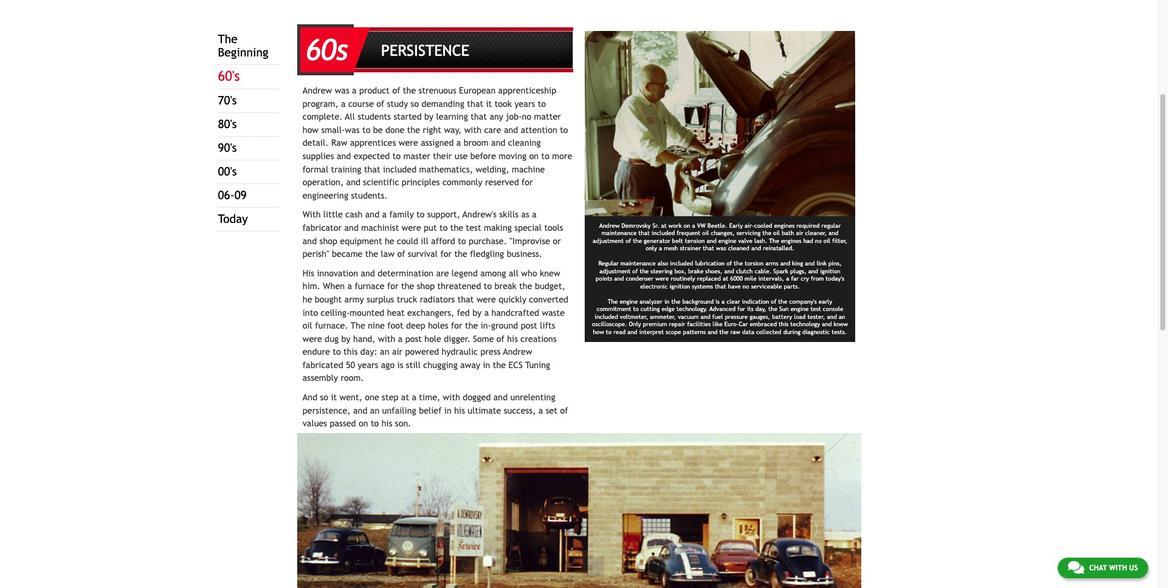 Task type: vqa. For each thing, say whether or not it's contained in the screenshot.
step
yes



Task type: describe. For each thing, give the bounding box(es) containing it.
no inside andrew demrovsky sr. at work on a vw beetle.  early air-cooled engines required regular maintenance that included frequent oil changes, servicing the oil bath air cleaner, and adjustment of the generator belt tension and engine valve lash. the engines had no oil filter, only a mesh strainer that was cleaned and reinstalled.
[[815, 238, 822, 244]]

1 vertical spatial was
[[345, 124, 360, 135]]

tension
[[685, 238, 705, 244]]

today link
[[218, 212, 248, 226]]

to down dug
[[333, 347, 341, 357]]

the up 'study'
[[403, 85, 416, 95]]

1 vertical spatial post
[[405, 334, 422, 344]]

the down press
[[493, 360, 506, 370]]

to down oscilloscope.
[[606, 329, 612, 335]]

the up clutch
[[734, 260, 743, 267]]

had
[[803, 238, 813, 244]]

tuning
[[525, 360, 550, 370]]

welding,
[[476, 164, 509, 174]]

required
[[796, 222, 820, 229]]

2 vertical spatial engine
[[791, 306, 809, 313]]

some
[[473, 334, 494, 344]]

persistence,
[[303, 405, 351, 416]]

were inside andrew was a product of the strenuous european apprenticeship program, a course of study        so demanding that it took years to complete. all students started by learning that any job-no        matter how small-was to be done the right way, with care and attention to detail. raw        apprentices were assigned a broom and cleaning supplies and expected to master their use        before moving on to more formal training that included mathematics, welding, machine operation, and scientific principles commonly reserved for engineering students.
[[399, 138, 418, 148]]

for inside andrew was a product of the strenuous european apprenticeship program, a course of study        so demanding that it took years to complete. all students started by learning that any job-no        matter how small-was to be done the right way, with care and attention to detail. raw        apprentices were assigned a broom and cleaning supplies and expected to master their use        before moving on to more formal training that included mathematics, welding, machine operation, and scientific principles commonly reserved for engineering students.
[[522, 177, 533, 187]]

supplies
[[303, 151, 334, 161]]

of up 6000
[[726, 260, 732, 267]]

this inside the his innovation and determination are legend among all who knew him. when a furnace for the        shop threatened to break the budget, he bought army surplus truck radiators that were quickly        converted into ceiling-mounted heat exchangers, fed by a handcrafted waste oil furnace. the        nine foot deep holes for the in-ground post lifts were dug by hand, with a post hole digger.        some of his creations endure to this day: an air powered hydraulic press andrew fabricated        50 years ago is still chugging away in the ecs tuning assembly room.
[[343, 347, 358, 357]]

and down cash
[[344, 222, 359, 233]]

is inside the his innovation and determination are legend among all who knew him. when a furnace for the        shop threatened to break the budget, he bought army surplus truck radiators that were quickly        converted into ceiling-mounted heat exchangers, fed by a handcrafted waste oil furnace. the        nine foot deep holes for the in-ground post lifts were dug by hand, with a post hole digger.        some of his creations endure to this day: an air powered hydraulic press andrew fabricated        50 years ago is still chugging away in the ecs tuning assembly room.
[[397, 360, 403, 370]]

an inside the his innovation and determination are legend among all who knew him. when a furnace for the        shop threatened to break the budget, he bought army surplus truck radiators that were quickly        converted into ceiling-mounted heat exchangers, fed by a handcrafted waste oil furnace. the        nine foot deep holes for the in-ground post lifts were dug by hand, with a post hole digger.        some of his creations endure to this day: an air powered hydraulic press andrew fabricated        50 years ago is still chugging away in the ecs tuning assembly room.
[[380, 347, 389, 357]]

06-09 link
[[218, 189, 247, 202]]

of inside "with little cash and a family to support, andrew's skills as a fabricator and machinist        were put to the test making special tools and shop equipment he could ill afford to purchase.        "improvise or perish" became the law of survival for the fledgling business."
[[397, 249, 405, 259]]

06-
[[218, 189, 234, 202]]

box,
[[674, 268, 686, 275]]

battery
[[772, 314, 792, 320]]

with inside andrew was a product of the strenuous european apprenticeship program, a course of study        so demanding that it took years to complete. all students started by learning that any job-no        matter how small-was to be done the right way, with care and attention to detail. raw        apprentices were assigned a broom and cleaning supplies and expected to master their use        before moving on to more formal training that included mathematics, welding, machine operation, and scientific principles commonly reserved for engineering students.
[[464, 124, 481, 135]]

that left the any
[[471, 111, 487, 122]]

the left in-
[[465, 320, 478, 331]]

early
[[729, 222, 743, 229]]

and down only
[[627, 329, 637, 335]]

link
[[817, 260, 827, 267]]

by inside andrew was a product of the strenuous european apprenticeship program, a course of study        so demanding that it took years to complete. all students started by learning that any job-no        matter how small-was to be done the right way, with care and attention to detail. raw        apprentices were assigned a broom and cleaning supplies and expected to master their use        before moving on to more formal training that included mathematics, welding, machine operation, and scientific principles commonly reserved for engineering students.
[[424, 111, 434, 122]]

mathematics,
[[419, 164, 473, 174]]

of up 'study'
[[392, 85, 400, 95]]

budget,
[[535, 281, 565, 291]]

expected
[[354, 151, 390, 161]]

dug
[[325, 334, 339, 344]]

matter
[[534, 111, 561, 122]]

torsion
[[745, 260, 764, 267]]

students.
[[351, 190, 388, 200]]

deep
[[406, 320, 425, 331]]

and up 6000
[[724, 268, 734, 275]]

threatened
[[437, 281, 481, 291]]

to down matter
[[560, 124, 568, 135]]

to down support,
[[439, 222, 448, 233]]

1 horizontal spatial his
[[454, 405, 465, 416]]

hydraulic
[[442, 347, 478, 357]]

during
[[783, 329, 800, 335]]

oil down vw
[[702, 230, 709, 237]]

lash.
[[754, 238, 767, 244]]

a left the time,
[[412, 392, 416, 402]]

and up ultimate
[[493, 392, 508, 402]]

and down care
[[491, 138, 505, 148]]

bought
[[315, 294, 342, 304]]

comments image
[[1068, 560, 1084, 575]]

years inside andrew was a product of the strenuous european apprenticeship program, a course of study        so demanding that it took years to complete. all students started by learning that any job-no        matter how small-was to be done the right way, with care and attention to detail. raw        apprentices were assigned a broom and cleaning supplies and expected to master their use        before moving on to more formal training that included mathematics, welding, machine operation, and scientific principles commonly reserved for engineering students.
[[514, 98, 535, 109]]

1 vertical spatial ignition
[[669, 283, 690, 290]]

moving
[[499, 151, 527, 161]]

cry
[[801, 276, 809, 282]]

the up legend
[[454, 249, 467, 259]]

embraced
[[750, 321, 777, 328]]

adjustment inside regular maintenance also included lubrication of the torsion arms and king and link pins, adjustment of the steering box, brake shoes, and clutch cable. spark plugs, and ignition points and condenser were routinely replaced at 6000 mile intervals, a far cry from today's electronic ignition systems that have no serviceable parts.
[[599, 268, 631, 275]]

60s
[[306, 33, 348, 67]]

car
[[739, 321, 748, 328]]

a up all
[[341, 98, 346, 109]]

oil left filter,
[[823, 238, 830, 244]]

technology
[[790, 321, 820, 328]]

tools
[[544, 222, 563, 233]]

and up facilities
[[701, 314, 710, 320]]

study
[[387, 98, 408, 109]]

apprentices
[[350, 138, 396, 148]]

room.
[[341, 373, 364, 383]]

the down support,
[[450, 222, 463, 233]]

spark
[[773, 268, 788, 275]]

to up put
[[416, 209, 425, 220]]

nine
[[368, 320, 385, 331]]

shop inside "with little cash and a family to support, andrew's skills as a fabricator and machinist        were put to the test making special tools and shop equipment he could ill afford to purchase.        "improvise or perish" became the law of survival for the fledgling business."
[[319, 236, 337, 246]]

to left master
[[392, 151, 401, 161]]

the down demrovsky
[[633, 238, 642, 244]]

radiators
[[420, 294, 455, 304]]

raw
[[730, 329, 740, 335]]

among
[[480, 268, 506, 278]]

shop inside the his innovation and determination are legend among all who knew him. when a furnace for the        shop threatened to break the budget, he bought army surplus truck radiators that were quickly        converted into ceiling-mounted heat exchangers, fed by a handcrafted waste oil furnace. the        nine foot deep holes for the in-ground post lifts were dug by hand, with a post hole digger.        some of his creations endure to this day: an air powered hydraulic press andrew fabricated        50 years ago is still chugging away in the ecs tuning assembly room.
[[417, 281, 435, 291]]

a up the army
[[347, 281, 352, 291]]

on inside andrew was a product of the strenuous european apprenticeship program, a course of study        so demanding that it took years to complete. all students started by learning that any job-no        matter how small-was to be done the right way, with care and attention to detail. raw        apprentices were assigned a broom and cleaning supplies and expected to master their use        before moving on to more formal training that included mathematics, welding, machine operation, and scientific principles commonly reserved for engineering students.
[[529, 151, 539, 161]]

program,
[[303, 98, 338, 109]]

and down went,
[[353, 405, 367, 416]]

shoes,
[[705, 268, 722, 275]]

the inside the beginning
[[218, 32, 237, 46]]

how inside the engine analyzer in the background is a clear indication of the company's early commitment to cutting edge technology. advanced for its day, the sun engine test console included voltmeter, ammeter, vacuum and fuel pressure gauges, battery load tester, and an oscilloscope. only premium repair facilities like euro-car embraced this technology and knew how to read and interpret scope patterns and the raw data collected during diagnostic tests.
[[593, 329, 604, 335]]

a up in-
[[484, 307, 489, 318]]

handcrafted
[[491, 307, 539, 318]]

powered
[[405, 347, 439, 357]]

far
[[791, 276, 799, 282]]

mounted
[[350, 307, 384, 318]]

the inside the engine analyzer in the background is a clear indication of the company's early commitment to cutting edge technology. advanced for its day, the sun engine test console included voltmeter, ammeter, vacuum and fuel pressure gauges, battery load tester, and an oscilloscope. only premium repair facilities like euro-car embraced this technology and knew how to read and interpret scope patterns and the raw data collected during diagnostic tests.
[[608, 298, 618, 305]]

the up truck
[[401, 281, 414, 291]]

it inside andrew was a product of the strenuous european apprenticeship program, a course of study        so demanding that it took years to complete. all students started by learning that any job-no        matter how small-was to be done the right way, with care and attention to detail. raw        apprentices were assigned a broom and cleaning supplies and expected to master their use        before moving on to more formal training that included mathematics, welding, machine operation, and scientific principles commonly reserved for engineering students.
[[486, 98, 492, 109]]

that down expected
[[364, 164, 380, 174]]

1 horizontal spatial post
[[521, 320, 537, 331]]

that up lubrication in the top of the page
[[703, 245, 714, 252]]

with inside the his innovation and determination are legend among all who knew him. when a furnace for the        shop threatened to break the budget, he bought army surplus truck radiators that were quickly        converted into ceiling-mounted heat exchangers, fed by a handcrafted waste oil furnace. the        nine foot deep holes for the in-ground post lifts were dug by hand, with a post hole digger.        some of his creations endure to this day: an air powered hydraulic press andrew fabricated        50 years ago is still chugging away in the ecs tuning assembly room.
[[378, 334, 395, 344]]

a up machinist
[[382, 209, 387, 220]]

and left link
[[805, 260, 815, 267]]

the down cooled
[[762, 230, 771, 237]]

and down 'like'
[[708, 329, 718, 335]]

oscilloscope.
[[592, 321, 627, 328]]

60's link
[[218, 68, 240, 84]]

in inside the engine analyzer in the background is a clear indication of the company's early commitment to cutting edge technology. advanced for its day, the sun engine test console included voltmeter, ammeter, vacuum and fuel pressure gauges, battery load tester, and an oscilloscope. only premium repair facilities like euro-car embraced this technology and knew how to read and interpret scope patterns and the raw data collected during diagnostic tests.
[[664, 298, 670, 305]]

unrelenting
[[510, 392, 555, 402]]

ago
[[381, 360, 395, 370]]

80's link
[[218, 117, 237, 131]]

2 vertical spatial by
[[341, 334, 351, 344]]

and down lash.
[[751, 245, 761, 252]]

included inside regular maintenance also included lubrication of the torsion arms and king and link pins, adjustment of the steering box, brake shoes, and clutch cable. spark plugs, and ignition points and condenser were routinely replaced at 6000 mile intervals, a far cry from today's electronic ignition systems that have no serviceable parts.
[[670, 260, 693, 267]]

knew inside the his innovation and determination are legend among all who knew him. when a furnace for the        shop threatened to break the budget, he bought army surplus truck radiators that were quickly        converted into ceiling-mounted heat exchangers, fed by a handcrafted waste oil furnace. the        nine foot deep holes for the in-ground post lifts were dug by hand, with a post hole digger.        some of his creations endure to this day: an air powered hydraulic press andrew fabricated        50 years ago is still chugging away in the ecs tuning assembly room.
[[540, 268, 560, 278]]

the down 'like'
[[719, 329, 728, 335]]

the up condenser
[[640, 268, 649, 275]]

commonly
[[442, 177, 482, 187]]

andrew for demrovsky
[[599, 222, 620, 229]]

a inside regular maintenance also included lubrication of the torsion arms and king and link pins, adjustment of the steering box, brake shoes, and clutch cable. spark plugs, and ignition points and condenser were routinely replaced at 6000 mile intervals, a far cry from today's electronic ignition systems that have no serviceable parts.
[[786, 276, 789, 282]]

a up course
[[352, 85, 357, 95]]

were down break
[[476, 294, 496, 304]]

to right afford
[[458, 236, 466, 246]]

to up matter
[[538, 98, 546, 109]]

work
[[668, 222, 682, 229]]

to left be
[[362, 124, 370, 135]]

on inside andrew demrovsky sr. at work on a vw beetle.  early air-cooled engines required regular maintenance that included frequent oil changes, servicing the oil bath air cleaner, and adjustment of the generator belt tension and engine valve lash. the engines had no oil filter, only a mesh strainer that was cleaned and reinstalled.
[[684, 222, 690, 229]]

all
[[509, 268, 518, 278]]

him.
[[303, 281, 320, 291]]

determination
[[378, 268, 433, 278]]

way,
[[444, 124, 462, 135]]

chugging
[[423, 360, 458, 370]]

a up use
[[456, 138, 461, 148]]

technology.
[[677, 306, 708, 313]]

intervals,
[[758, 276, 784, 282]]

an inside and so it went, one step at a time, with dogged and unrelenting persistence, and an        unfailing belief in his ultimate success, a set of values passed on to his son.
[[370, 405, 379, 416]]

premium
[[643, 321, 667, 328]]

or
[[553, 236, 561, 246]]

to down among
[[484, 281, 492, 291]]

generator
[[644, 238, 670, 244]]

pins,
[[828, 260, 842, 267]]

course
[[348, 98, 374, 109]]

and up spark
[[780, 260, 790, 267]]

like
[[713, 321, 722, 328]]

maintenance inside regular maintenance also included lubrication of the torsion arms and king and link pins, adjustment of the steering box, brake shoes, and clutch cable. spark plugs, and ignition points and condenser were routinely replaced at 6000 mile intervals, a far cry from today's electronic ignition systems that have no serviceable parts.
[[620, 260, 656, 267]]

more
[[552, 151, 572, 161]]

a left set
[[538, 405, 543, 416]]

chat with us
[[1089, 564, 1138, 573]]

maintenance inside andrew demrovsky sr. at work on a vw beetle.  early air-cooled engines required regular maintenance that included frequent oil changes, servicing the oil bath air cleaner, and adjustment of the generator belt tension and engine valve lash. the engines had no oil filter, only a mesh strainer that was cleaned and reinstalled.
[[601, 230, 637, 237]]

the inside the his innovation and determination are legend among all who knew him. when a furnace for the        shop threatened to break the budget, he bought army surplus truck radiators that were quickly        converted into ceiling-mounted heat exchangers, fed by a handcrafted waste oil furnace. the        nine foot deep holes for the in-ground post lifts were dug by hand, with a post hole digger.        some of his creations endure to this day: an air powered hydraulic press andrew fabricated        50 years ago is still chugging away in the ecs tuning assembly room.
[[351, 320, 365, 331]]

that inside the his innovation and determination are legend among all who knew him. when a furnace for the        shop threatened to break the budget, he bought army surplus truck radiators that were quickly        converted into ceiling-mounted heat exchangers, fed by a handcrafted waste oil furnace. the        nine foot deep holes for the in-ground post lifts were dug by hand, with a post hole digger.        some of his creations endure to this day: an air powered hydraulic press andrew fabricated        50 years ago is still chugging away in the ecs tuning assembly room.
[[458, 294, 474, 304]]

and down regular at the right of the page
[[829, 230, 839, 237]]

unfailing
[[382, 405, 416, 416]]

the down who
[[519, 281, 532, 291]]

and down "console"
[[827, 314, 837, 320]]

for up surplus
[[387, 281, 399, 291]]

belt
[[672, 238, 683, 244]]

frequent
[[677, 230, 700, 237]]

and up machinist
[[365, 209, 379, 220]]

and inside the his innovation and determination are legend among all who knew him. when a furnace for the        shop threatened to break the budget, he bought army surplus truck radiators that were quickly        converted into ceiling-mounted heat exchangers, fed by a handcrafted waste oil furnace. the        nine foot deep holes for the in-ground post lifts were dug by hand, with a post hole digger.        some of his creations endure to this day: an air powered hydraulic press andrew fabricated        50 years ago is still chugging away in the ecs tuning assembly room.
[[361, 268, 375, 278]]

this inside the engine analyzer in the background is a clear indication of the company's early commitment to cutting edge technology. advanced for its day, the sun engine test console included voltmeter, ammeter, vacuum and fuel pressure gauges, battery load tester, and an oscilloscope. only premium repair facilities like euro-car embraced this technology and knew how to read and interpret scope patterns and the raw data collected during diagnostic tests.
[[779, 321, 789, 328]]

with little cash and a family to support, andrew's skills as a fabricator and machinist        were put to the test making special tools and shop equipment he could ill afford to purchase.        "improvise or perish" became the law of survival for the fledgling business.
[[303, 209, 563, 259]]

90's link
[[218, 141, 237, 155]]

06-09
[[218, 189, 247, 202]]

and right points
[[614, 276, 624, 282]]

1 vertical spatial engine
[[620, 298, 638, 305]]

1 vertical spatial by
[[472, 307, 482, 318]]

and up training
[[337, 151, 351, 161]]

air inside andrew demrovsky sr. at work on a vw beetle.  early air-cooled engines required regular maintenance that included frequent oil changes, servicing the oil bath air cleaner, and adjustment of the generator belt tension and engine valve lash. the engines had no oil filter, only a mesh strainer that was cleaned and reinstalled.
[[796, 230, 803, 237]]

collected
[[756, 329, 781, 335]]

before
[[470, 151, 496, 161]]

creations
[[521, 334, 557, 344]]

and down tester,
[[822, 321, 832, 328]]

of inside and so it went, one step at a time, with dogged and unrelenting persistence, and an        unfailing belief in his ultimate success, a set of values passed on to his son.
[[560, 405, 568, 416]]

digger.
[[444, 334, 470, 344]]

furnace
[[355, 281, 385, 291]]



Task type: locate. For each thing, give the bounding box(es) containing it.
1 horizontal spatial shop
[[417, 281, 435, 291]]

1 horizontal spatial he
[[385, 236, 394, 246]]

engines up bath
[[774, 222, 795, 229]]

of up condenser
[[632, 268, 638, 275]]

2 vertical spatial his
[[382, 418, 392, 429]]

condenser
[[626, 276, 654, 282]]

for down machine
[[522, 177, 533, 187]]

included up generator
[[652, 230, 675, 237]]

the inside andrew demrovsky sr. at work on a vw beetle.  early air-cooled engines required regular maintenance that included frequent oil changes, servicing the oil bath air cleaner, and adjustment of the generator belt tension and engine valve lash. the engines had no oil filter, only a mesh strainer that was cleaned and reinstalled.
[[769, 238, 779, 244]]

0 vertical spatial engine
[[718, 238, 736, 244]]

shop
[[319, 236, 337, 246], [417, 281, 435, 291]]

chat
[[1089, 564, 1107, 573]]

repair
[[669, 321, 685, 328]]

at inside regular maintenance also included lubrication of the torsion arms and king and link pins, adjustment of the steering box, brake shoes, and clutch cable. spark plugs, and ignition points and condenser were routinely replaced at 6000 mile intervals, a far cry from today's electronic ignition systems that have no serviceable parts.
[[723, 276, 728, 282]]

0 horizontal spatial it
[[331, 392, 337, 402]]

andrew inside andrew was a product of the strenuous european apprenticeship program, a course of study        so demanding that it took years to complete. all students started by learning that any job-no        matter how small-was to be done the right way, with care and attention to detail. raw        apprentices were assigned a broom and cleaning supplies and expected to master their use        before moving on to more formal training that included mathematics, welding, machine operation, and scientific principles commonly reserved for engineering students.
[[303, 85, 332, 95]]

air up ago
[[392, 347, 402, 357]]

1 horizontal spatial at
[[661, 222, 667, 229]]

1 horizontal spatial andrew
[[503, 347, 532, 357]]

a down foot
[[398, 334, 403, 344]]

was inside andrew demrovsky sr. at work on a vw beetle.  early air-cooled engines required regular maintenance that included frequent oil changes, servicing the oil bath air cleaner, and adjustment of the generator belt tension and engine valve lash. the engines had no oil filter, only a mesh strainer that was cleaned and reinstalled.
[[716, 245, 726, 252]]

1 vertical spatial adjustment
[[599, 268, 631, 275]]

values
[[303, 418, 327, 429]]

test
[[466, 222, 481, 233], [810, 306, 821, 313]]

1 horizontal spatial this
[[779, 321, 789, 328]]

cable.
[[755, 268, 772, 275]]

of inside andrew demrovsky sr. at work on a vw beetle.  early air-cooled engines required regular maintenance that included frequent oil changes, servicing the oil bath air cleaner, and adjustment of the generator belt tension and engine valve lash. the engines had no oil filter, only a mesh strainer that was cleaned and reinstalled.
[[626, 238, 631, 244]]

background
[[682, 298, 714, 305]]

50
[[346, 360, 355, 370]]

vw
[[697, 222, 706, 229]]

0 vertical spatial it
[[486, 98, 492, 109]]

2 vertical spatial at
[[401, 392, 409, 402]]

at right sr.
[[661, 222, 667, 229]]

included inside the engine analyzer in the background is a clear indication of the company's early commitment to cutting edge technology. advanced for its day, the sun engine test console included voltmeter, ammeter, vacuum and fuel pressure gauges, battery load tester, and an oscilloscope. only premium repair facilities like euro-car embraced this technology and knew how to read and interpret scope patterns and the raw data collected during diagnostic tests.
[[595, 314, 618, 320]]

his inside the his innovation and determination are legend among all who knew him. when a furnace for the        shop threatened to break the budget, he bought army surplus truck radiators that were quickly        converted into ceiling-mounted heat exchangers, fed by a handcrafted waste oil furnace. the        nine foot deep holes for the in-ground post lifts were dug by hand, with a post hole digger.        some of his creations endure to this day: an air powered hydraulic press andrew fabricated        50 years ago is still chugging away in the ecs tuning assembly room.
[[507, 334, 518, 344]]

1 vertical spatial is
[[397, 360, 403, 370]]

2 horizontal spatial an
[[839, 314, 845, 320]]

complete.
[[303, 111, 343, 122]]

the up reinstalled.
[[769, 238, 779, 244]]

0 horizontal spatial this
[[343, 347, 358, 357]]

andrew inside andrew demrovsky sr. at work on a vw beetle.  early air-cooled engines required regular maintenance that included frequent oil changes, servicing the oil bath air cleaner, and adjustment of the generator belt tension and engine valve lash. the engines had no oil filter, only a mesh strainer that was cleaned and reinstalled.
[[599, 222, 620, 229]]

afford
[[431, 236, 455, 246]]

2 vertical spatial in
[[444, 405, 452, 416]]

2 vertical spatial andrew
[[503, 347, 532, 357]]

is inside the engine analyzer in the background is a clear indication of the company's early commitment to cutting edge technology. advanced for its day, the sun engine test console included voltmeter, ammeter, vacuum and fuel pressure gauges, battery load tester, and an oscilloscope. only premium repair facilities like euro-car embraced this technology and knew how to read and interpret scope patterns and the raw data collected during diagnostic tests.
[[715, 298, 720, 305]]

post down deep
[[405, 334, 422, 344]]

1 vertical spatial andrew
[[599, 222, 620, 229]]

converted
[[529, 294, 568, 304]]

0 horizontal spatial his
[[382, 418, 392, 429]]

routinely
[[671, 276, 695, 282]]

1 horizontal spatial years
[[514, 98, 535, 109]]

0 vertical spatial test
[[466, 222, 481, 233]]

an down "console"
[[839, 314, 845, 320]]

0 vertical spatial how
[[303, 124, 319, 135]]

the up "60's" link
[[218, 32, 237, 46]]

0 vertical spatial an
[[839, 314, 845, 320]]

0 horizontal spatial engine
[[620, 298, 638, 305]]

servicing
[[737, 230, 761, 237]]

were down steering
[[655, 276, 669, 282]]

air down required
[[796, 230, 803, 237]]

ground
[[491, 320, 518, 331]]

and up furnace
[[361, 268, 375, 278]]

of down ground
[[496, 334, 504, 344]]

0 vertical spatial by
[[424, 111, 434, 122]]

and so it went, one step at a time, with dogged and unrelenting persistence, and an        unfailing belief in his ultimate success, a set of values passed on to his son.
[[303, 392, 568, 429]]

to left more
[[541, 151, 549, 161]]

0 vertical spatial is
[[715, 298, 720, 305]]

it left the took on the top
[[486, 98, 492, 109]]

0 horizontal spatial ignition
[[669, 283, 690, 290]]

sun
[[779, 306, 789, 313]]

read
[[613, 329, 626, 335]]

0 horizontal spatial at
[[401, 392, 409, 402]]

dogged
[[463, 392, 491, 402]]

at inside andrew demrovsky sr. at work on a vw beetle.  early air-cooled engines required regular maintenance that included frequent oil changes, servicing the oil bath air cleaner, and adjustment of the generator belt tension and engine valve lash. the engines had no oil filter, only a mesh strainer that was cleaned and reinstalled.
[[661, 222, 667, 229]]

post up creations
[[521, 320, 537, 331]]

0 horizontal spatial in
[[444, 405, 452, 416]]

to up voltmeter,
[[633, 306, 639, 313]]

1 vertical spatial air
[[392, 347, 402, 357]]

scope
[[666, 329, 681, 335]]

his down ground
[[507, 334, 518, 344]]

how inside andrew was a product of the strenuous european apprenticeship program, a course of study        so demanding that it took years to complete. all students started by learning that any job-no        matter how small-was to be done the right way, with care and attention to detail. raw        apprentices were assigned a broom and cleaning supplies and expected to master their use        before moving on to more formal training that included mathematics, welding, machine operation, and scientific principles commonly reserved for engineering students.
[[303, 124, 319, 135]]

time,
[[419, 392, 440, 402]]

on inside and so it went, one step at a time, with dogged and unrelenting persistence, and an        unfailing belief in his ultimate success, a set of values passed on to his son.
[[359, 418, 368, 429]]

0 vertical spatial years
[[514, 98, 535, 109]]

ultimate
[[468, 405, 501, 416]]

air inside the his innovation and determination are legend among all who knew him. when a furnace for the        shop threatened to break the budget, he bought army surplus truck radiators that were quickly        converted into ceiling-mounted heat exchangers, fed by a handcrafted waste oil furnace. the        nine foot deep holes for the in-ground post lifts were dug by hand, with a post hole digger.        some of his creations endure to this day: an air powered hydraulic press andrew fabricated        50 years ago is still chugging away in the ecs tuning assembly room.
[[392, 347, 402, 357]]

engine up load
[[791, 306, 809, 313]]

a down generator
[[659, 245, 662, 252]]

years inside the his innovation and determination are legend among all who knew him. when a furnace for the        shop threatened to break the budget, he bought army surplus truck radiators that were quickly        converted into ceiling-mounted heat exchangers, fed by a handcrafted waste oil furnace. the        nine foot deep holes for the in-ground post lifts were dug by hand, with a post hole digger.        some of his creations endure to this day: an air powered hydraulic press andrew fabricated        50 years ago is still chugging away in the ecs tuning assembly room.
[[358, 360, 378, 370]]

at inside and so it went, one step at a time, with dogged and unrelenting persistence, and an        unfailing belief in his ultimate success, a set of values passed on to his son.
[[401, 392, 409, 402]]

2 vertical spatial on
[[359, 418, 368, 429]]

andrew inside the his innovation and determination are legend among all who knew him. when a furnace for the        shop threatened to break the budget, he bought army surplus truck radiators that were quickly        converted into ceiling-mounted heat exchangers, fed by a handcrafted waste oil furnace. the        nine foot deep holes for the in-ground post lifts were dug by hand, with a post hole digger.        some of his creations endure to this day: an air powered hydraulic press andrew fabricated        50 years ago is still chugging away in the ecs tuning assembly room.
[[503, 347, 532, 357]]

this up '50'
[[343, 347, 358, 357]]

0 vertical spatial adjustment
[[593, 238, 624, 244]]

1 vertical spatial on
[[684, 222, 690, 229]]

oil inside the his innovation and determination are legend among all who knew him. when a furnace for the        shop threatened to break the budget, he bought army surplus truck radiators that were quickly        converted into ceiling-mounted heat exchangers, fed by a handcrafted waste oil furnace. the        nine foot deep holes for the in-ground post lifts were dug by hand, with a post hole digger.        some of his creations endure to this day: an air powered hydraulic press andrew fabricated        50 years ago is still chugging away in the ecs tuning assembly room.
[[303, 320, 312, 331]]

fuel
[[712, 314, 723, 320]]

and up perish"
[[303, 236, 317, 246]]

1 vertical spatial no
[[815, 238, 822, 244]]

hand,
[[353, 334, 375, 344]]

engine inside andrew demrovsky sr. at work on a vw beetle.  early air-cooled engines required regular maintenance that included frequent oil changes, servicing the oil bath air cleaner, and adjustment of the generator belt tension and engine valve lash. the engines had no oil filter, only a mesh strainer that was cleaned and reinstalled.
[[718, 238, 736, 244]]

0 vertical spatial his
[[507, 334, 518, 344]]

1 horizontal spatial in
[[483, 360, 490, 370]]

in inside and so it went, one step at a time, with dogged and unrelenting persistence, and an        unfailing belief in his ultimate success, a set of values passed on to his son.
[[444, 405, 452, 416]]

an
[[839, 314, 845, 320], [380, 347, 389, 357], [370, 405, 379, 416]]

are
[[436, 268, 449, 278]]

job-
[[506, 111, 522, 122]]

0 horizontal spatial how
[[303, 124, 319, 135]]

1 vertical spatial engines
[[781, 238, 802, 244]]

a right the as
[[532, 209, 537, 220]]

hole
[[424, 334, 441, 344]]

went,
[[339, 392, 362, 402]]

were inside regular maintenance also included lubrication of the torsion arms and king and link pins, adjustment of the steering box, brake shoes, and clutch cable. spark plugs, and ignition points and condenser were routinely replaced at 6000 mile intervals, a far cry from today's electronic ignition systems that have no serviceable parts.
[[655, 276, 669, 282]]

included up oscilloscope.
[[595, 314, 618, 320]]

2 horizontal spatial on
[[684, 222, 690, 229]]

cleaned
[[728, 245, 749, 252]]

2 horizontal spatial by
[[472, 307, 482, 318]]

for inside the engine analyzer in the background is a clear indication of the company's early commitment to cutting edge technology. advanced for its day, the sun engine test console included voltmeter, ammeter, vacuum and fuel pressure gauges, battery load tester, and an oscilloscope. only premium repair facilities like euro-car embraced this technology and knew how to read and interpret scope patterns and the raw data collected during diagnostic tests.
[[737, 306, 745, 313]]

0 horizontal spatial air
[[392, 347, 402, 357]]

the up hand,
[[351, 320, 365, 331]]

1 horizontal spatial engine
[[718, 238, 736, 244]]

data
[[742, 329, 754, 335]]

of inside the engine analyzer in the background is a clear indication of the company's early commitment to cutting edge technology. advanced for its day, the sun engine test console included voltmeter, ammeter, vacuum and fuel pressure gauges, battery load tester, and an oscilloscope. only premium repair facilities like euro-car embraced this technology and knew how to read and interpret scope patterns and the raw data collected during diagnostic tests.
[[771, 298, 776, 305]]

included down master
[[383, 164, 416, 174]]

2 horizontal spatial in
[[664, 298, 670, 305]]

1 vertical spatial at
[[723, 276, 728, 282]]

a
[[352, 85, 357, 95], [341, 98, 346, 109], [456, 138, 461, 148], [382, 209, 387, 220], [532, 209, 537, 220], [692, 222, 695, 229], [659, 245, 662, 252], [786, 276, 789, 282], [347, 281, 352, 291], [721, 298, 725, 305], [484, 307, 489, 318], [398, 334, 403, 344], [412, 392, 416, 402], [538, 405, 543, 416]]

test inside "with little cash and a family to support, andrew's skills as a fabricator and machinist        were put to the test making special tools and shop equipment he could ill afford to purchase.        "improvise or perish" became the law of survival for the fledgling business."
[[466, 222, 481, 233]]

maintenance
[[601, 230, 637, 237], [620, 260, 656, 267]]

in inside the his innovation and determination are legend among all who knew him. when a furnace for the        shop threatened to break the budget, he bought army surplus truck radiators that were quickly        converted into ceiling-mounted heat exchangers, fed by a handcrafted waste oil furnace. the        nine foot deep holes for the in-ground post lifts were dug by hand, with a post hole digger.        some of his creations endure to this day: an air powered hydraulic press andrew fabricated        50 years ago is still chugging away in the ecs tuning assembly room.
[[483, 360, 490, 370]]

with down foot
[[378, 334, 395, 344]]

0 vertical spatial this
[[779, 321, 789, 328]]

0 vertical spatial was
[[335, 85, 349, 95]]

is up 'advanced'
[[715, 298, 720, 305]]

0 horizontal spatial years
[[358, 360, 378, 370]]

oil left bath
[[773, 230, 780, 237]]

2 horizontal spatial engine
[[791, 306, 809, 313]]

0 horizontal spatial so
[[320, 392, 328, 402]]

steering
[[651, 268, 673, 275]]

clutch
[[736, 268, 753, 275]]

fabricated
[[303, 360, 343, 370]]

included
[[383, 164, 416, 174], [652, 230, 675, 237], [670, 260, 693, 267], [595, 314, 618, 320]]

apprenticeship
[[498, 85, 556, 95]]

euro-
[[724, 321, 739, 328]]

the up "sun" at the bottom of the page
[[778, 298, 787, 305]]

foot
[[387, 320, 403, 331]]

0 vertical spatial post
[[521, 320, 537, 331]]

that up fed
[[458, 294, 474, 304]]

became
[[332, 249, 363, 259]]

0 vertical spatial so
[[411, 98, 419, 109]]

1 vertical spatial this
[[343, 347, 358, 357]]

with left us
[[1109, 564, 1127, 573]]

test inside the engine analyzer in the background is a clear indication of the company's early commitment to cutting edge technology. advanced for its day, the sun engine test console included voltmeter, ammeter, vacuum and fuel pressure gauges, battery load tester, and an oscilloscope. only premium repair facilities like euro-car embraced this technology and knew how to read and interpret scope patterns and the raw data collected during diagnostic tests.
[[810, 306, 821, 313]]

were inside "with little cash and a family to support, andrew's skills as a fabricator and machinist        were put to the test making special tools and shop equipment he could ill afford to purchase.        "improvise or perish" became the law of survival for the fledgling business."
[[402, 222, 421, 233]]

0 vertical spatial shop
[[319, 236, 337, 246]]

commitment
[[597, 306, 631, 313]]

0 vertical spatial knew
[[540, 268, 560, 278]]

1 horizontal spatial ignition
[[820, 268, 841, 275]]

it up persistence,
[[331, 392, 337, 402]]

andrew for was
[[303, 85, 332, 95]]

how up detail.
[[303, 124, 319, 135]]

adjustment down regular at the right of page
[[599, 268, 631, 275]]

knew
[[540, 268, 560, 278], [834, 321, 848, 328]]

1 horizontal spatial is
[[715, 298, 720, 305]]

the down started
[[407, 124, 420, 135]]

engine up voltmeter,
[[620, 298, 638, 305]]

2 vertical spatial was
[[716, 245, 726, 252]]

0 vertical spatial on
[[529, 151, 539, 161]]

with inside and so it went, one step at a time, with dogged and unrelenting persistence, and an        unfailing belief in his ultimate success, a set of values passed on to his son.
[[443, 392, 460, 402]]

facilities
[[687, 321, 711, 328]]

and down training
[[346, 177, 360, 187]]

who
[[521, 268, 537, 278]]

success,
[[504, 405, 536, 416]]

it inside and so it went, one step at a time, with dogged and unrelenting persistence, and an        unfailing belief in his ultimate success, a set of values passed on to his son.
[[331, 392, 337, 402]]

1 vertical spatial an
[[380, 347, 389, 357]]

demanding
[[422, 98, 464, 109]]

knew up budget,
[[540, 268, 560, 278]]

he inside "with little cash and a family to support, andrew's skills as a fabricator and machinist        were put to the test making special tools and shop equipment he could ill afford to purchase.        "improvise or perish" became the law of survival for the fledgling business."
[[385, 236, 394, 246]]

to inside and so it went, one step at a time, with dogged and unrelenting persistence, and an        unfailing belief in his ultimate success, a set of values passed on to his son.
[[371, 418, 379, 429]]

andrew up program,
[[303, 85, 332, 95]]

that down european
[[467, 98, 483, 109]]

assigned
[[421, 138, 454, 148]]

waste
[[542, 307, 565, 318]]

0 horizontal spatial he
[[303, 294, 312, 304]]

demrovsky
[[621, 222, 651, 229]]

1 vertical spatial so
[[320, 392, 328, 402]]

engine down changes, in the top of the page
[[718, 238, 736, 244]]

2 horizontal spatial andrew
[[599, 222, 620, 229]]

principles
[[402, 177, 440, 187]]

0 horizontal spatial an
[[370, 405, 379, 416]]

king
[[792, 260, 803, 267]]

andrew left demrovsky
[[599, 222, 620, 229]]

a inside the engine analyzer in the background is a clear indication of the company's early commitment to cutting edge technology. advanced for its day, the sun engine test console included voltmeter, ammeter, vacuum and fuel pressure gauges, battery load tester, and an oscilloscope. only premium repair facilities like euro-car embraced this technology and knew how to read and interpret scope patterns and the raw data collected during diagnostic tests.
[[721, 298, 725, 305]]

his left son.
[[382, 418, 392, 429]]

1 vertical spatial his
[[454, 405, 465, 416]]

the left "sun" at the bottom of the page
[[768, 306, 777, 313]]

was up course
[[335, 85, 349, 95]]

0 vertical spatial he
[[385, 236, 394, 246]]

0 horizontal spatial test
[[466, 222, 481, 233]]

on right passed
[[359, 418, 368, 429]]

1 horizontal spatial no
[[743, 283, 749, 290]]

for up pressure
[[737, 306, 745, 313]]

have
[[728, 283, 741, 290]]

indication
[[742, 298, 769, 305]]

no inside andrew was a product of the strenuous european apprenticeship program, a course of study        so demanding that it took years to complete. all students started by learning that any job-no        matter how small-was to be done the right way, with care and attention to detail. raw        apprentices were assigned a broom and cleaning supplies and expected to master their use        before moving on to more formal training that included mathematics, welding, machine operation, and scientific principles commonly reserved for engineering students.
[[522, 111, 531, 122]]

2 horizontal spatial his
[[507, 334, 518, 344]]

and down changes, in the top of the page
[[707, 238, 716, 244]]

post
[[521, 320, 537, 331], [405, 334, 422, 344]]

were up could
[[402, 222, 421, 233]]

and up from
[[808, 268, 818, 275]]

0 vertical spatial andrew
[[303, 85, 332, 95]]

with
[[303, 209, 321, 220]]

andrew up ecs
[[503, 347, 532, 357]]

of down 'serviceable'
[[771, 298, 776, 305]]

was down changes, in the top of the page
[[716, 245, 726, 252]]

that down demrovsky
[[638, 230, 650, 237]]

fabricator
[[303, 222, 342, 233]]

the beginning
[[218, 32, 268, 59]]

years down the day:
[[358, 360, 378, 370]]

of inside the his innovation and determination are legend among all who knew him. when a furnace for the        shop threatened to break the budget, he bought army surplus truck radiators that were quickly        converted into ceiling-mounted heat exchangers, fed by a handcrafted waste oil furnace. the        nine foot deep holes for the in-ground post lifts were dug by hand, with a post hole digger.        some of his creations endure to this day: an air powered hydraulic press andrew fabricated        50 years ago is still chugging away in the ecs tuning assembly room.
[[496, 334, 504, 344]]

0 vertical spatial at
[[661, 222, 667, 229]]

for inside "with little cash and a family to support, andrew's skills as a fabricator and machinist        were put to the test making special tools and shop equipment he could ill afford to purchase.        "improvise or perish" became the law of survival for the fledgling business."
[[440, 249, 452, 259]]

0 horizontal spatial no
[[522, 111, 531, 122]]

air-
[[745, 222, 754, 229]]

by right fed
[[472, 307, 482, 318]]

an up ago
[[380, 347, 389, 357]]

1 horizontal spatial so
[[411, 98, 419, 109]]

test up tester,
[[810, 306, 821, 313]]

adjustment inside andrew demrovsky sr. at work on a vw beetle.  early air-cooled engines required regular maintenance that included frequent oil changes, servicing the oil bath air cleaner, and adjustment of the generator belt tension and engine valve lash. the engines had no oil filter, only a mesh strainer that was cleaned and reinstalled.
[[593, 238, 624, 244]]

1 vertical spatial he
[[303, 294, 312, 304]]

a left vw
[[692, 222, 695, 229]]

by right dug
[[341, 334, 351, 344]]

so up started
[[411, 98, 419, 109]]

and
[[303, 392, 317, 402]]

0 horizontal spatial on
[[359, 418, 368, 429]]

no inside regular maintenance also included lubrication of the torsion arms and king and link pins, adjustment of the steering box, brake shoes, and clutch cable. spark plugs, and ignition points and condenser were routinely replaced at 6000 mile intervals, a far cry from today's electronic ignition systems that have no serviceable parts.
[[743, 283, 749, 290]]

his
[[507, 334, 518, 344], [454, 405, 465, 416], [382, 418, 392, 429]]

bath
[[782, 230, 794, 237]]

beginning
[[218, 46, 268, 59]]

an down one in the bottom left of the page
[[370, 405, 379, 416]]

1 horizontal spatial it
[[486, 98, 492, 109]]

the left law at the left top of the page
[[365, 249, 378, 259]]

so
[[411, 98, 419, 109], [320, 392, 328, 402]]

when
[[323, 281, 345, 291]]

this down battery
[[779, 321, 789, 328]]

1 horizontal spatial how
[[593, 329, 604, 335]]

valve
[[738, 238, 752, 244]]

years down apprenticeship
[[514, 98, 535, 109]]

90's
[[218, 141, 237, 155]]

0 horizontal spatial post
[[405, 334, 422, 344]]

no down cleaner,
[[815, 238, 822, 244]]

tester,
[[807, 314, 825, 320]]

beetle.
[[708, 222, 727, 229]]

1 vertical spatial shop
[[417, 281, 435, 291]]

surplus
[[367, 294, 394, 304]]

included inside andrew demrovsky sr. at work on a vw beetle.  early air-cooled engines required regular maintenance that included frequent oil changes, servicing the oil bath air cleaner, and adjustment of the generator belt tension and engine valve lash. the engines had no oil filter, only a mesh strainer that was cleaned and reinstalled.
[[652, 230, 675, 237]]

of down product
[[376, 98, 384, 109]]

of
[[392, 85, 400, 95], [376, 98, 384, 109], [626, 238, 631, 244], [397, 249, 405, 259], [726, 260, 732, 267], [632, 268, 638, 275], [771, 298, 776, 305], [496, 334, 504, 344], [560, 405, 568, 416]]

no down "mile"
[[743, 283, 749, 290]]

were up endure
[[303, 334, 322, 344]]

0 horizontal spatial is
[[397, 360, 403, 370]]

engineering
[[303, 190, 348, 200]]

started
[[394, 111, 422, 122]]

so inside and so it went, one step at a time, with dogged and unrelenting persistence, and an        unfailing belief in his ultimate success, a set of values passed on to his son.
[[320, 392, 328, 402]]

an inside the engine analyzer in the background is a clear indication of the company's early commitment to cutting edge technology. advanced for its day, the sun engine test console included voltmeter, ammeter, vacuum and fuel pressure gauges, battery load tester, and an oscilloscope. only premium repair facilities like euro-car embraced this technology and knew how to read and interpret scope patterns and the raw data collected during diagnostic tests.
[[839, 314, 845, 320]]

of right set
[[560, 405, 568, 416]]

of down demrovsky
[[626, 238, 631, 244]]

knew inside the engine analyzer in the background is a clear indication of the company's early commitment to cutting edge technology. advanced for its day, the sun engine test console included voltmeter, ammeter, vacuum and fuel pressure gauges, battery load tester, and an oscilloscope. only premium repair facilities like euro-car embraced this technology and knew how to read and interpret scope patterns and the raw data collected during diagnostic tests.
[[834, 321, 848, 328]]

2 vertical spatial an
[[370, 405, 379, 416]]

business.
[[507, 249, 542, 259]]

that inside regular maintenance also included lubrication of the torsion arms and king and link pins, adjustment of the steering box, brake shoes, and clutch cable. spark plugs, and ignition points and condenser were routinely replaced at 6000 mile intervals, a far cry from today's electronic ignition systems that have no serviceable parts.
[[715, 283, 726, 290]]

today
[[218, 212, 248, 226]]

0 vertical spatial no
[[522, 111, 531, 122]]

0 vertical spatial air
[[796, 230, 803, 237]]

2 vertical spatial no
[[743, 283, 749, 290]]

the up edge
[[671, 298, 680, 305]]

0 vertical spatial engines
[[774, 222, 795, 229]]

he inside the his innovation and determination are legend among all who knew him. when a furnace for the        shop threatened to break the budget, he bought army surplus truck radiators that were quickly        converted into ceiling-mounted heat exchangers, fed by a handcrafted waste oil furnace. the        nine foot deep holes for the in-ground post lifts were dug by hand, with a post hole digger.        some of his creations endure to this day: an air powered hydraulic press andrew fabricated        50 years ago is still chugging away in the ecs tuning assembly room.
[[303, 294, 312, 304]]

1 vertical spatial in
[[483, 360, 490, 370]]

1 vertical spatial knew
[[834, 321, 848, 328]]

his innovation and determination are legend among all who knew him. when a furnace for the        shop threatened to break the budget, he bought army surplus truck radiators that were quickly        converted into ceiling-mounted heat exchangers, fed by a handcrafted waste oil furnace. the        nine foot deep holes for the in-ground post lifts were dug by hand, with a post hole digger.        some of his creations endure to this day: an air powered hydraulic press andrew fabricated        50 years ago is still chugging away in the ecs tuning assembly room.
[[303, 268, 568, 383]]

included inside andrew was a product of the strenuous european apprenticeship program, a course of study        so demanding that it took years to complete. all students started by learning that any job-no        matter how small-was to be done the right way, with care and attention to detail. raw        apprentices were assigned a broom and cleaning supplies and expected to master their use        before moving on to more formal training that included mathematics, welding, machine operation, and scientific principles commonly reserved for engineering students.
[[383, 164, 416, 174]]

0 horizontal spatial andrew
[[303, 85, 332, 95]]

0 horizontal spatial shop
[[319, 236, 337, 246]]

analyzer
[[640, 298, 663, 305]]

so inside andrew was a product of the strenuous european apprenticeship program, a course of study        so demanding that it took years to complete. all students started by learning that any job-no        matter how small-was to be done the right way, with care and attention to detail. raw        apprentices were assigned a broom and cleaning supplies and expected to master their use        before moving on to more formal training that included mathematics, welding, machine operation, and scientific principles commonly reserved for engineering students.
[[411, 98, 419, 109]]

0 horizontal spatial knew
[[540, 268, 560, 278]]

1 vertical spatial maintenance
[[620, 260, 656, 267]]

was down all
[[345, 124, 360, 135]]

operation,
[[303, 177, 344, 187]]

1 horizontal spatial test
[[810, 306, 821, 313]]

assembly
[[303, 373, 338, 383]]

and down job-
[[504, 124, 518, 135]]

for up the digger. at the left of the page
[[451, 320, 462, 331]]

1 horizontal spatial by
[[424, 111, 434, 122]]

this
[[779, 321, 789, 328], [343, 347, 358, 357]]



